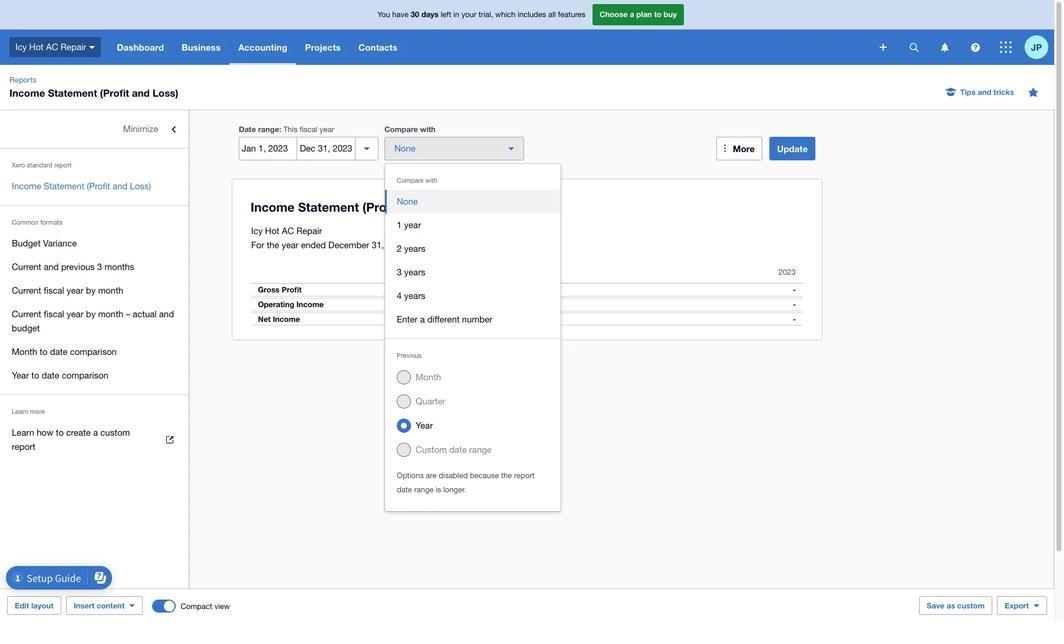 Task type: describe. For each thing, give the bounding box(es) containing it.
0 horizontal spatial svg image
[[880, 44, 888, 51]]

includes
[[518, 10, 547, 19]]

income down xero
[[12, 181, 41, 191]]

left
[[441, 10, 452, 19]]

current fiscal year by month
[[12, 286, 123, 296]]

previous
[[397, 352, 422, 359]]

year right 1
[[405, 220, 421, 230]]

year to date comparison
[[12, 371, 109, 381]]

year for year to date comparison
[[12, 371, 29, 381]]

options are disabled because the report date range is longer.
[[397, 472, 535, 495]]

loss) inside reports income statement (profit and loss)
[[153, 87, 178, 99]]

variance
[[43, 238, 77, 248]]

dashboard
[[117, 42, 164, 53]]

a for enter
[[420, 315, 425, 325]]

export button
[[998, 597, 1048, 615]]

learn how to create a custom report link
[[0, 421, 189, 459]]

you
[[378, 10, 390, 19]]

which
[[496, 10, 516, 19]]

a inside learn how to create a custom report
[[93, 428, 98, 438]]

minimize
[[123, 124, 158, 134]]

learn more
[[12, 408, 45, 415]]

ended
[[301, 240, 326, 250]]

options
[[397, 472, 424, 480]]

current for current and previous 3 months
[[12, 262, 41, 272]]

report inside learn how to create a custom report
[[12, 442, 35, 452]]

year inside icy hot ac repair for the year ended december 31, 2023
[[282, 240, 299, 250]]

month to date comparison link
[[0, 340, 189, 364]]

- for gross profit
[[794, 285, 797, 294]]

list box containing none
[[385, 164, 561, 512]]

insert content button
[[66, 597, 143, 615]]

hot for icy hot ac repair
[[29, 42, 44, 52]]

enter
[[397, 315, 418, 325]]

3 years
[[397, 267, 426, 277]]

compact view
[[181, 602, 230, 611]]

1 year
[[397, 220, 421, 230]]

business button
[[173, 30, 230, 65]]

tips and tricks button
[[940, 83, 1022, 102]]

icy for icy hot ac repair for the year ended december 31, 2023
[[251, 226, 263, 236]]

Report title field
[[248, 194, 799, 221]]

formats
[[40, 219, 63, 226]]

common formats
[[12, 219, 63, 226]]

month for current fiscal year by month
[[98, 286, 123, 296]]

month for month to date comparison
[[12, 347, 37, 357]]

save as custom button
[[920, 597, 993, 615]]

view
[[215, 602, 230, 611]]

hot for icy hot ac repair for the year ended december 31, 2023
[[265, 226, 280, 236]]

icy hot ac repair button
[[0, 30, 108, 65]]

net income
[[258, 315, 301, 324]]

budget variance
[[12, 238, 77, 248]]

this
[[284, 125, 298, 134]]

income statement (profit and loss) link
[[0, 175, 189, 198]]

custom inside button
[[958, 601, 986, 611]]

insert
[[74, 601, 95, 611]]

actual
[[133, 309, 157, 319]]

standard
[[27, 162, 52, 169]]

projects
[[305, 42, 341, 53]]

projects button
[[296, 30, 350, 65]]

0 horizontal spatial 3
[[97, 262, 102, 272]]

learn for learn more
[[12, 408, 28, 415]]

remove from favorites image
[[1022, 80, 1046, 104]]

1 horizontal spatial report
[[54, 162, 72, 169]]

fiscal for current fiscal year by month
[[44, 286, 64, 296]]

features
[[558, 10, 586, 19]]

Select start date field
[[240, 137, 297, 160]]

gross
[[258, 285, 280, 294]]

number
[[462, 315, 493, 325]]

compare inside "group"
[[397, 177, 424, 184]]

month for month
[[416, 372, 441, 382]]

current fiscal year by month – actual and budget link
[[0, 303, 189, 340]]

current for current fiscal year by month – actual and budget
[[12, 309, 41, 319]]

:
[[279, 125, 281, 134]]

0 vertical spatial compare
[[385, 125, 418, 134]]

list of convenience dates image
[[355, 137, 379, 161]]

1 horizontal spatial 3
[[397, 267, 402, 277]]

date inside options are disabled because the report date range is longer.
[[397, 486, 412, 495]]

custom date range
[[416, 445, 492, 455]]

–
[[126, 309, 130, 319]]

as
[[947, 601, 956, 611]]

edit
[[15, 601, 29, 611]]

svg image inside the icy hot ac repair popup button
[[89, 46, 95, 49]]

repair for icy hot ac repair for the year ended december 31, 2023
[[297, 226, 322, 236]]

reports link
[[5, 74, 41, 86]]

all
[[549, 10, 556, 19]]

date
[[239, 125, 256, 134]]

income for net income
[[273, 315, 301, 324]]

enter a different number
[[397, 315, 493, 325]]

date down the month to date comparison at left bottom
[[42, 371, 59, 381]]

compare with inside list box
[[397, 177, 438, 184]]

fiscal for current fiscal year by month – actual and budget
[[44, 309, 64, 319]]

update button
[[770, 137, 816, 161]]

2023 inside icy hot ac repair for the year ended december 31, 2023
[[387, 240, 407, 250]]

current for current fiscal year by month
[[12, 286, 41, 296]]

enter a different number button
[[385, 308, 561, 332]]

0 vertical spatial compare with
[[385, 125, 436, 134]]

years for 3 years
[[405, 267, 426, 277]]

you have 30 days left in your trial, which includes all features
[[378, 10, 586, 19]]

budget
[[12, 323, 40, 333]]

export
[[1006, 601, 1030, 611]]

report output element
[[251, 262, 804, 326]]

choose
[[600, 10, 628, 19]]

current and previous 3 months
[[12, 262, 134, 272]]

gross profit
[[258, 285, 302, 294]]

reports income statement (profit and loss)
[[9, 76, 178, 99]]

and inside reports income statement (profit and loss)
[[132, 87, 150, 99]]

year button
[[385, 414, 561, 438]]

profit
[[282, 285, 302, 294]]

operating income
[[258, 300, 324, 309]]

30
[[411, 10, 420, 19]]

- for operating income
[[794, 300, 797, 309]]

to left buy
[[655, 10, 662, 19]]

none button
[[385, 137, 524, 161]]

is
[[436, 486, 442, 495]]

date range : this fiscal year
[[239, 125, 334, 134]]

dashboard link
[[108, 30, 173, 65]]

range inside button
[[470, 445, 492, 455]]

save as custom
[[928, 601, 986, 611]]

to inside month to date comparison "link"
[[40, 347, 48, 357]]

4 years
[[397, 291, 426, 301]]

for
[[251, 240, 265, 250]]

current and previous 3 months link
[[0, 256, 189, 279]]

31,
[[372, 240, 384, 250]]

compact
[[181, 602, 212, 611]]

ac for icy hot ac repair for the year ended december 31, 2023
[[282, 226, 294, 236]]

year inside 'link'
[[67, 286, 84, 296]]

income statement (profit and loss)
[[12, 181, 151, 191]]

because
[[470, 472, 499, 480]]

1 vertical spatial statement
[[44, 181, 84, 191]]

net
[[258, 315, 271, 324]]



Task type: locate. For each thing, give the bounding box(es) containing it.
icy
[[15, 42, 27, 52], [251, 226, 263, 236]]

range left is
[[414, 486, 434, 495]]

2 month from the top
[[98, 309, 123, 319]]

0 vertical spatial with
[[420, 125, 436, 134]]

0 horizontal spatial range
[[258, 125, 279, 134]]

common
[[12, 219, 39, 226]]

1 horizontal spatial month
[[416, 372, 441, 382]]

0 horizontal spatial month
[[12, 347, 37, 357]]

a right create
[[93, 428, 98, 438]]

0 vertical spatial none
[[395, 143, 416, 153]]

accounting
[[239, 42, 288, 53]]

1 vertical spatial range
[[470, 445, 492, 455]]

the inside options are disabled because the report date range is longer.
[[502, 472, 512, 480]]

a right enter
[[420, 315, 425, 325]]

plan
[[637, 10, 653, 19]]

longer.
[[444, 486, 467, 495]]

month button
[[385, 365, 561, 389]]

repair inside popup button
[[61, 42, 86, 52]]

fiscal inside date range : this fiscal year
[[300, 125, 318, 134]]

learn how to create a custom report
[[12, 428, 130, 452]]

contacts button
[[350, 30, 407, 65]]

with down none popup button
[[426, 177, 438, 184]]

2 current from the top
[[12, 286, 41, 296]]

hot inside popup button
[[29, 42, 44, 52]]

0 horizontal spatial the
[[267, 240, 279, 250]]

compare up the 1 year
[[397, 177, 424, 184]]

1 vertical spatial ac
[[282, 226, 294, 236]]

0 vertical spatial month
[[12, 347, 37, 357]]

0 horizontal spatial report
[[12, 442, 35, 452]]

3 current from the top
[[12, 309, 41, 319]]

a inside button
[[420, 315, 425, 325]]

0 horizontal spatial a
[[93, 428, 98, 438]]

fiscal right this
[[300, 125, 318, 134]]

1 vertical spatial the
[[502, 472, 512, 480]]

the inside icy hot ac repair for the year ended december 31, 2023
[[267, 240, 279, 250]]

years for 2 years
[[405, 244, 426, 254]]

learn left more
[[12, 408, 28, 415]]

year to date comparison link
[[0, 364, 189, 388]]

current fiscal year by month – actual and budget
[[12, 309, 174, 333]]

banner
[[0, 0, 1055, 65]]

1 vertical spatial repair
[[297, 226, 322, 236]]

by inside 'link'
[[86, 286, 96, 296]]

0 vertical spatial report
[[54, 162, 72, 169]]

jp button
[[1026, 30, 1055, 65]]

4
[[397, 291, 402, 301]]

1 vertical spatial -
[[794, 300, 797, 309]]

insert content
[[74, 601, 125, 611]]

0 horizontal spatial loss)
[[130, 181, 151, 191]]

learn down learn more at the bottom left of page
[[12, 428, 34, 438]]

1 month from the top
[[98, 286, 123, 296]]

disabled
[[439, 472, 468, 480]]

navigation
[[108, 30, 872, 65]]

year
[[320, 125, 334, 134], [405, 220, 421, 230], [282, 240, 299, 250], [67, 286, 84, 296], [67, 309, 84, 319]]

1 horizontal spatial custom
[[958, 601, 986, 611]]

0 vertical spatial hot
[[29, 42, 44, 52]]

and inside button
[[979, 87, 992, 97]]

edit layout
[[15, 601, 54, 611]]

0 vertical spatial ac
[[46, 42, 58, 52]]

fiscal down current fiscal year by month
[[44, 309, 64, 319]]

comparison inside "link"
[[70, 347, 117, 357]]

0 vertical spatial custom
[[100, 428, 130, 438]]

budget
[[12, 238, 41, 248]]

1 vertical spatial custom
[[958, 601, 986, 611]]

month to date comparison
[[12, 347, 117, 357]]

0 vertical spatial by
[[86, 286, 96, 296]]

year inside current fiscal year by month – actual and budget
[[67, 309, 84, 319]]

by down current and previous 3 months link on the top left of page
[[86, 286, 96, 296]]

years for 4 years
[[405, 291, 426, 301]]

icy inside icy hot ac repair for the year ended december 31, 2023
[[251, 226, 263, 236]]

2 - from the top
[[794, 300, 797, 309]]

0 vertical spatial learn
[[12, 408, 28, 415]]

year left ended
[[282, 240, 299, 250]]

1 vertical spatial month
[[416, 372, 441, 382]]

2 vertical spatial a
[[93, 428, 98, 438]]

1 - from the top
[[794, 285, 797, 294]]

previous
[[61, 262, 95, 272]]

repair inside icy hot ac repair for the year ended december 31, 2023
[[297, 226, 322, 236]]

icy hot ac repair for the year ended december 31, 2023
[[251, 226, 407, 250]]

income down reports link
[[9, 87, 45, 99]]

navigation containing dashboard
[[108, 30, 872, 65]]

income down operating income
[[273, 315, 301, 324]]

1 vertical spatial loss)
[[130, 181, 151, 191]]

1 horizontal spatial icy
[[251, 226, 263, 236]]

income
[[9, 87, 45, 99], [12, 181, 41, 191], [297, 300, 324, 309], [273, 315, 301, 324]]

update
[[778, 143, 808, 154]]

banner containing jp
[[0, 0, 1055, 65]]

none right "list of convenience dates" "icon"
[[395, 143, 416, 153]]

-
[[794, 285, 797, 294], [794, 300, 797, 309], [794, 315, 797, 324]]

0 vertical spatial repair
[[61, 42, 86, 52]]

2 vertical spatial report
[[515, 472, 535, 480]]

range inside options are disabled because the report date range is longer.
[[414, 486, 434, 495]]

repair for icy hot ac repair
[[61, 42, 86, 52]]

have
[[393, 10, 409, 19]]

statement up minimize button
[[48, 87, 97, 99]]

0 vertical spatial icy
[[15, 42, 27, 52]]

comparison for month to date comparison
[[70, 347, 117, 357]]

2 by from the top
[[86, 309, 96, 319]]

none up the 1 year
[[397, 197, 418, 207]]

statement down the xero standard report
[[44, 181, 84, 191]]

1 vertical spatial fiscal
[[44, 286, 64, 296]]

compare up none popup button
[[385, 125, 418, 134]]

0 vertical spatial 2023
[[387, 240, 407, 250]]

months
[[105, 262, 134, 272]]

report
[[54, 162, 72, 169], [12, 442, 35, 452], [515, 472, 535, 480]]

1 horizontal spatial range
[[414, 486, 434, 495]]

month inside current fiscal year by month – actual and budget
[[98, 309, 123, 319]]

3
[[97, 262, 102, 272], [397, 267, 402, 277]]

by down current fiscal year by month 'link'
[[86, 309, 96, 319]]

1 horizontal spatial repair
[[297, 226, 322, 236]]

to up year to date comparison
[[40, 347, 48, 357]]

contacts
[[359, 42, 398, 53]]

repair
[[61, 42, 86, 52], [297, 226, 322, 236]]

icy up reports
[[15, 42, 27, 52]]

year
[[12, 371, 29, 381], [416, 421, 433, 431]]

month
[[98, 286, 123, 296], [98, 309, 123, 319]]

2 vertical spatial -
[[794, 315, 797, 324]]

2 vertical spatial fiscal
[[44, 309, 64, 319]]

month inside "link"
[[12, 347, 37, 357]]

1 vertical spatial 2023
[[780, 268, 797, 277]]

1 horizontal spatial ac
[[282, 226, 294, 236]]

years down 2 years
[[405, 267, 426, 277]]

date down the options
[[397, 486, 412, 495]]

learn inside learn how to create a custom report
[[12, 428, 34, 438]]

0 vertical spatial year
[[12, 371, 29, 381]]

year inside year button
[[416, 421, 433, 431]]

0 horizontal spatial ac
[[46, 42, 58, 52]]

the
[[267, 240, 279, 250], [502, 472, 512, 480]]

month
[[12, 347, 37, 357], [416, 372, 441, 382]]

compare with up none popup button
[[385, 125, 436, 134]]

1
[[397, 220, 402, 230]]

1 vertical spatial (profit
[[87, 181, 110, 191]]

0 vertical spatial month
[[98, 286, 123, 296]]

svg image
[[972, 43, 980, 52], [880, 44, 888, 51]]

1 vertical spatial none
[[397, 197, 418, 207]]

1 vertical spatial comparison
[[62, 371, 109, 381]]

2 horizontal spatial range
[[470, 445, 492, 455]]

hot up reports
[[29, 42, 44, 52]]

0 horizontal spatial icy
[[15, 42, 27, 52]]

0 vertical spatial -
[[794, 285, 797, 294]]

year up select end date field
[[320, 125, 334, 134]]

0 vertical spatial comparison
[[70, 347, 117, 357]]

1 horizontal spatial hot
[[265, 226, 280, 236]]

xero
[[12, 162, 25, 169]]

are
[[426, 472, 437, 480]]

current inside current and previous 3 months link
[[12, 262, 41, 272]]

learn for learn how to create a custom report
[[12, 428, 34, 438]]

custom inside learn how to create a custom report
[[100, 428, 130, 438]]

1 horizontal spatial loss)
[[153, 87, 178, 99]]

a for choose
[[630, 10, 635, 19]]

icy for icy hot ac repair
[[15, 42, 27, 52]]

1 vertical spatial compare with
[[397, 177, 438, 184]]

0 horizontal spatial hot
[[29, 42, 44, 52]]

different
[[428, 315, 460, 325]]

compare
[[385, 125, 418, 134], [397, 177, 424, 184]]

0 vertical spatial fiscal
[[300, 125, 318, 134]]

0 vertical spatial statement
[[48, 87, 97, 99]]

comparison down month to date comparison "link"
[[62, 371, 109, 381]]

(profit
[[100, 87, 129, 99], [87, 181, 110, 191]]

1 horizontal spatial svg image
[[972, 43, 980, 52]]

loss) down minimize
[[130, 181, 151, 191]]

income down profit
[[297, 300, 324, 309]]

with up none popup button
[[420, 125, 436, 134]]

0 vertical spatial a
[[630, 10, 635, 19]]

1 vertical spatial year
[[416, 421, 433, 431]]

loss) up minimize
[[153, 87, 178, 99]]

hot up gross
[[265, 226, 280, 236]]

month down the budget
[[12, 347, 37, 357]]

accounting button
[[230, 30, 296, 65]]

current fiscal year by month link
[[0, 279, 189, 303]]

1 vertical spatial report
[[12, 442, 35, 452]]

year for year
[[416, 421, 433, 431]]

2 learn from the top
[[12, 428, 34, 438]]

years right 2
[[405, 244, 426, 254]]

loss)
[[153, 87, 178, 99], [130, 181, 151, 191]]

0 horizontal spatial 2023
[[387, 240, 407, 250]]

by
[[86, 286, 96, 296], [86, 309, 96, 319]]

2 horizontal spatial a
[[630, 10, 635, 19]]

income for reports income statement (profit and loss)
[[9, 87, 45, 99]]

more button
[[717, 137, 763, 161]]

0 vertical spatial the
[[267, 240, 279, 250]]

1 vertical spatial hot
[[265, 226, 280, 236]]

a
[[630, 10, 635, 19], [420, 315, 425, 325], [93, 428, 98, 438]]

ac up profit
[[282, 226, 294, 236]]

none inside popup button
[[395, 143, 416, 153]]

tips
[[961, 87, 977, 97]]

2 vertical spatial current
[[12, 309, 41, 319]]

2 vertical spatial years
[[405, 291, 426, 301]]

date inside button
[[450, 445, 467, 455]]

1 horizontal spatial year
[[416, 421, 433, 431]]

ac up reports income statement (profit and loss)
[[46, 42, 58, 52]]

years right 4
[[405, 291, 426, 301]]

0 horizontal spatial year
[[12, 371, 29, 381]]

3 up 4
[[397, 267, 402, 277]]

statement
[[48, 87, 97, 99], [44, 181, 84, 191]]

budget variance link
[[0, 232, 189, 256]]

list box
[[385, 164, 561, 512]]

1 vertical spatial current
[[12, 286, 41, 296]]

- for net income
[[794, 315, 797, 324]]

custom
[[416, 445, 447, 455]]

save
[[928, 601, 945, 611]]

3 left months
[[97, 262, 102, 272]]

current
[[12, 262, 41, 272], [12, 286, 41, 296], [12, 309, 41, 319]]

month up quarter
[[416, 372, 441, 382]]

statement inside reports income statement (profit and loss)
[[48, 87, 97, 99]]

date up disabled at the bottom left of page
[[450, 445, 467, 455]]

month for current fiscal year by month – actual and budget
[[98, 309, 123, 319]]

to right how
[[56, 428, 64, 438]]

range up select start date field
[[258, 125, 279, 134]]

0 vertical spatial loss)
[[153, 87, 178, 99]]

comparison for year to date comparison
[[62, 371, 109, 381]]

month inside 'link'
[[98, 286, 123, 296]]

ac inside popup button
[[46, 42, 58, 52]]

year down current and previous 3 months
[[67, 286, 84, 296]]

1 horizontal spatial a
[[420, 315, 425, 325]]

0 vertical spatial years
[[405, 244, 426, 254]]

0 vertical spatial range
[[258, 125, 279, 134]]

range down year button
[[470, 445, 492, 455]]

layout
[[31, 601, 54, 611]]

date inside "link"
[[50, 347, 68, 357]]

by for current fiscal year by month
[[86, 286, 96, 296]]

0 horizontal spatial custom
[[100, 428, 130, 438]]

content
[[97, 601, 125, 611]]

2023 inside report output element
[[780, 268, 797, 277]]

report right 'because'
[[515, 472, 535, 480]]

jp
[[1032, 42, 1043, 52]]

minimize button
[[0, 117, 189, 141]]

fiscal down current and previous 3 months
[[44, 286, 64, 296]]

1 vertical spatial learn
[[12, 428, 34, 438]]

icy up for
[[251, 226, 263, 236]]

to up more
[[31, 371, 39, 381]]

custom right as
[[958, 601, 986, 611]]

income inside reports income statement (profit and loss)
[[9, 87, 45, 99]]

buy
[[664, 10, 677, 19]]

report right "standard"
[[54, 162, 72, 169]]

(profit inside reports income statement (profit and loss)
[[100, 87, 129, 99]]

by inside current fiscal year by month – actual and budget
[[86, 309, 96, 319]]

2023
[[387, 240, 407, 250], [780, 268, 797, 277]]

fiscal inside 'link'
[[44, 286, 64, 296]]

year down quarter
[[416, 421, 433, 431]]

1 vertical spatial compare
[[397, 177, 424, 184]]

date up year to date comparison
[[50, 347, 68, 357]]

by for current fiscal year by month – actual and budget
[[86, 309, 96, 319]]

learn
[[12, 408, 28, 415], [12, 428, 34, 438]]

2 horizontal spatial report
[[515, 472, 535, 480]]

1 vertical spatial a
[[420, 315, 425, 325]]

1 vertical spatial years
[[405, 267, 426, 277]]

reports
[[9, 76, 37, 84]]

1 by from the top
[[86, 286, 96, 296]]

a left plan
[[630, 10, 635, 19]]

icy hot ac repair
[[15, 42, 86, 52]]

1 horizontal spatial the
[[502, 472, 512, 480]]

to
[[655, 10, 662, 19], [40, 347, 48, 357], [31, 371, 39, 381], [56, 428, 64, 438]]

1 horizontal spatial 2023
[[780, 268, 797, 277]]

0 vertical spatial (profit
[[100, 87, 129, 99]]

year inside year to date comparison link
[[12, 371, 29, 381]]

custom right create
[[100, 428, 130, 438]]

1 learn from the top
[[12, 408, 28, 415]]

more
[[30, 408, 45, 415]]

0 vertical spatial current
[[12, 262, 41, 272]]

group containing none
[[385, 164, 561, 512]]

ac for icy hot ac repair
[[46, 42, 58, 52]]

1 years from the top
[[405, 244, 426, 254]]

to inside year to date comparison link
[[31, 371, 39, 381]]

Select end date field
[[298, 137, 355, 160]]

month inside button
[[416, 372, 441, 382]]

with inside "group"
[[426, 177, 438, 184]]

hot inside icy hot ac repair for the year ended december 31, 2023
[[265, 226, 280, 236]]

report inside options are disabled because the report date range is longer.
[[515, 472, 535, 480]]

trial,
[[479, 10, 494, 19]]

group
[[385, 164, 561, 512]]

3 years from the top
[[405, 291, 426, 301]]

repair up ended
[[297, 226, 322, 236]]

december
[[329, 240, 370, 250]]

and inside current fiscal year by month – actual and budget
[[159, 309, 174, 319]]

3 - from the top
[[794, 315, 797, 324]]

compare with up the 1 year
[[397, 177, 438, 184]]

repair up reports income statement (profit and loss)
[[61, 42, 86, 52]]

how
[[37, 428, 53, 438]]

ac inside icy hot ac repair for the year ended december 31, 2023
[[282, 226, 294, 236]]

year up learn more at the bottom left of page
[[12, 371, 29, 381]]

2 years from the top
[[405, 267, 426, 277]]

comparison up year to date comparison link
[[70, 347, 117, 357]]

year inside date range : this fiscal year
[[320, 125, 334, 134]]

(profit down minimize button
[[87, 181, 110, 191]]

custom
[[100, 428, 130, 438], [958, 601, 986, 611]]

current inside current fiscal year by month 'link'
[[12, 286, 41, 296]]

fiscal inside current fiscal year by month – actual and budget
[[44, 309, 64, 319]]

your
[[462, 10, 477, 19]]

to inside learn how to create a custom report
[[56, 428, 64, 438]]

none
[[395, 143, 416, 153], [397, 197, 418, 207]]

1 vertical spatial by
[[86, 309, 96, 319]]

year down current fiscal year by month
[[67, 309, 84, 319]]

report down learn more at the bottom left of page
[[12, 442, 35, 452]]

none inside button
[[397, 197, 418, 207]]

1 vertical spatial icy
[[251, 226, 263, 236]]

(profit up minimize button
[[100, 87, 129, 99]]

1 vertical spatial month
[[98, 309, 123, 319]]

current inside current fiscal year by month – actual and budget
[[12, 309, 41, 319]]

icy inside popup button
[[15, 42, 27, 52]]

income for operating income
[[297, 300, 324, 309]]

the right 'because'
[[502, 472, 512, 480]]

svg image
[[1001, 41, 1013, 53], [910, 43, 919, 52], [942, 43, 949, 52], [89, 46, 95, 49]]

month left '–'
[[98, 309, 123, 319]]

and
[[132, 87, 150, 99], [979, 87, 992, 97], [113, 181, 128, 191], [44, 262, 59, 272], [159, 309, 174, 319]]

the right for
[[267, 240, 279, 250]]

month down months
[[98, 286, 123, 296]]

0 horizontal spatial repair
[[61, 42, 86, 52]]

2 vertical spatial range
[[414, 486, 434, 495]]

1 current from the top
[[12, 262, 41, 272]]

1 vertical spatial with
[[426, 177, 438, 184]]



Task type: vqa. For each thing, say whether or not it's contained in the screenshot.
second Favorite image from the bottom
no



